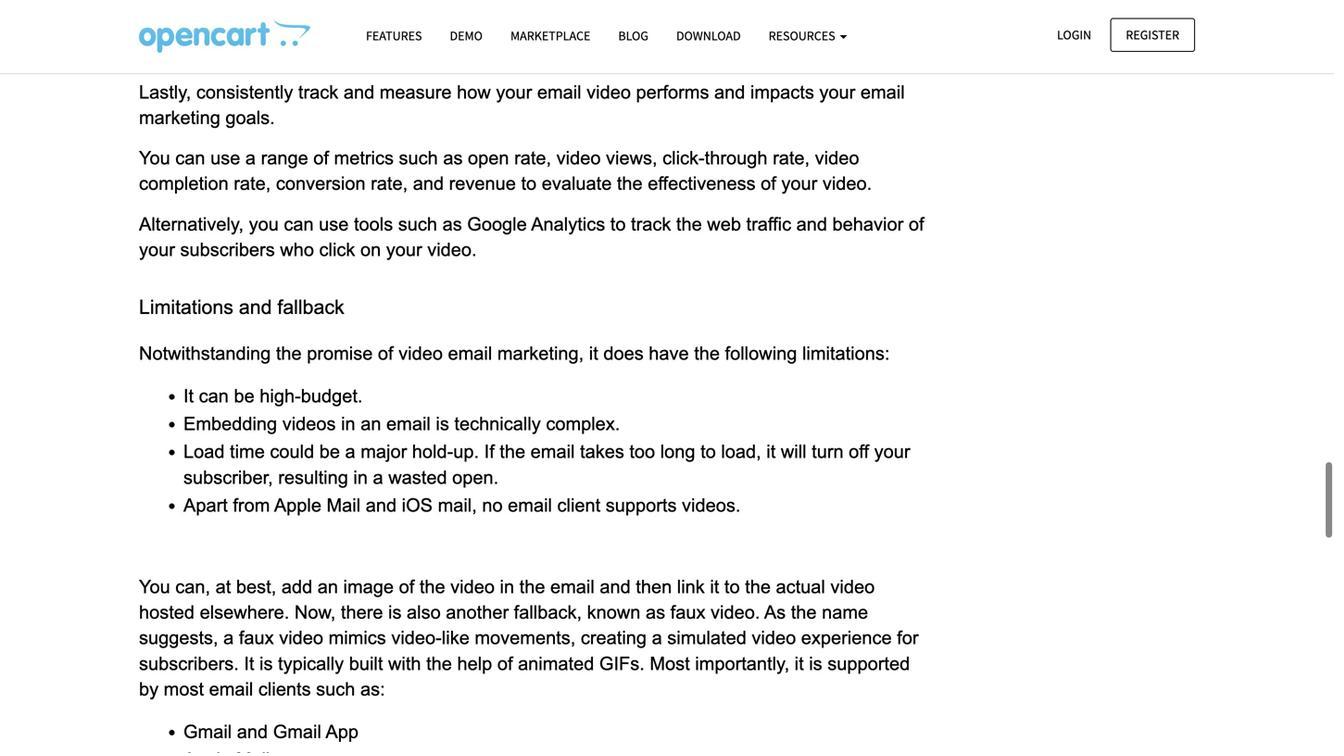 Task type: vqa. For each thing, say whether or not it's contained in the screenshot.
OpenCart - CyberStore - Advanced Multipurpose Opencart Theme 'image'
no



Task type: describe. For each thing, give the bounding box(es) containing it.
video up evaluate
[[557, 148, 601, 168]]

it inside it can be high-budget. embedding videos in an email is technically complex. load time could be a major hold-up. if the email takes too long to load, it will turn off your subscriber, resulting in a wasted open. apart from apple mail and ios mail, no email client supports videos.
[[184, 386, 194, 406]]

a up most
[[652, 628, 662, 648]]

video down as
[[752, 628, 796, 648]]

lastly, consistently track and measure how your email video performs and impacts your email marketing goals.
[[139, 82, 910, 128]]

actual
[[776, 577, 826, 597]]

you can use a range of metrics such as open rate, video views, click-through rate, video completion rate, conversion rate, and revenue to evaluate the effectiveness of your video.
[[139, 148, 877, 194]]

for
[[897, 628, 919, 648]]

have
[[649, 343, 689, 364]]

supports
[[606, 495, 677, 516]]

add
[[282, 577, 313, 597]]

client
[[557, 495, 601, 516]]

most
[[650, 654, 690, 674]]

takes
[[580, 442, 625, 462]]

tools
[[354, 214, 393, 234]]

like
[[442, 628, 470, 648]]

and inside you can use a range of metrics such as open rate, video views, click-through rate, video completion rate, conversion rate, and revenue to evaluate the effectiveness of your video.
[[413, 174, 444, 194]]

no
[[482, 495, 503, 516]]

can,
[[175, 577, 210, 597]]

login
[[1057, 26, 1092, 43]]

such inside you can, at best, add an image of the video in the email and then link it to the actual video hosted elsewhere. now, there is also another fallback, known as faux video. as the name suggests, a faux video mimics video-like movements, creating a simulated video experience for subscribers. it is typically built with the help of animated gifs. most importantly, it is supported by most email clients such as:
[[316, 679, 355, 700]]

completion
[[139, 174, 229, 194]]

to inside you can use a range of metrics such as open rate, video views, click-through rate, video completion rate, conversion rate, and revenue to evaluate the effectiveness of your video.
[[521, 174, 537, 194]]

the down actual
[[791, 603, 817, 623]]

your down alternatively,
[[139, 239, 175, 260]]

0 vertical spatial in
[[341, 414, 356, 434]]

an inside it can be high-budget. embedding videos in an email is technically complex. load time could be a major hold-up. if the email takes too long to load, it will turn off your subscriber, resulting in a wasted open. apart from apple mail and ios mail, no email client supports videos.
[[361, 414, 381, 434]]

up.
[[453, 442, 479, 462]]

apple
[[274, 495, 322, 516]]

creating
[[581, 628, 647, 648]]

video. inside you can, at best, add an image of the video in the email and then link it to the actual video hosted elsewhere. now, there is also another fallback, known as faux video. as the name suggests, a faux video mimics video-like movements, creating a simulated video experience for subscribers. it is typically built with the help of animated gifs. most importantly, it is supported by most email clients such as:
[[711, 603, 760, 623]]

of right promise
[[378, 343, 394, 364]]

video. inside alternatively, you can use tools such as google analytics to track the web traffic and behavior of your subscribers who click on your video.
[[427, 239, 477, 260]]

features link
[[352, 19, 436, 52]]

rate, down the range
[[234, 174, 271, 194]]

a inside you can use a range of metrics such as open rate, video views, click-through rate, video completion rate, conversion rate, and revenue to evaluate the effectiveness of your video.
[[246, 148, 256, 168]]

video inside lastly, consistently track and measure how your email video performs and impacts your email marketing goals.
[[587, 82, 631, 102]]

register
[[1126, 26, 1180, 43]]

hosted
[[139, 603, 195, 623]]

the inside you can use a range of metrics such as open rate, video views, click-through rate, video completion rate, conversion rate, and revenue to evaluate the effectiveness of your video.
[[617, 174, 643, 194]]

lastly,
[[139, 82, 191, 102]]

load,
[[721, 442, 762, 462]]

too
[[630, 442, 655, 462]]

your inside it can be high-budget. embedding videos in an email is technically complex. load time could be a major hold-up. if the email takes too long to load, it will turn off your subscriber, resulting in a wasted open. apart from apple mail and ios mail, no email client supports videos.
[[875, 442, 911, 462]]

it inside you can, at best, add an image of the video in the email and then link it to the actual video hosted elsewhere. now, there is also another fallback, known as faux video. as the name suggests, a faux video mimics video-like movements, creating a simulated video experience for subscribers. it is typically built with the help of animated gifs. most importantly, it is supported by most email clients such as:
[[244, 654, 254, 674]]

turn
[[812, 442, 844, 462]]

simulated
[[668, 628, 747, 648]]

web
[[707, 214, 741, 234]]

suggests,
[[139, 628, 218, 648]]

best,
[[236, 577, 276, 597]]

it inside it can be high-budget. embedding videos in an email is technically complex. load time could be a major hold-up. if the email takes too long to load, it will turn off your subscriber, resulting in a wasted open. apart from apple mail and ios mail, no email client supports videos.
[[767, 442, 776, 462]]

limitations
[[139, 296, 234, 318]]

fallback
[[277, 296, 345, 318]]

0 horizontal spatial faux
[[239, 628, 274, 648]]

consistently
[[196, 82, 293, 102]]

complex.
[[546, 414, 620, 434]]

of right help
[[498, 654, 513, 674]]

and left the impacts
[[715, 82, 745, 102]]

resulting
[[278, 467, 348, 488]]

app
[[326, 722, 359, 742]]

then
[[636, 577, 672, 597]]

fallback,
[[514, 603, 582, 623]]

help
[[457, 654, 492, 674]]

load
[[184, 442, 225, 462]]

elsewhere.
[[200, 603, 289, 623]]

ios
[[402, 495, 433, 516]]

impacts
[[751, 82, 815, 102]]

and left measure
[[344, 82, 375, 102]]

high-
[[260, 386, 301, 406]]

1 vertical spatial in
[[353, 467, 368, 488]]

blog link
[[605, 19, 663, 52]]

use inside alternatively, you can use tools such as google analytics to track the web traffic and behavior of your subscribers who click on your video.
[[319, 214, 349, 234]]

click
[[319, 239, 355, 260]]

is down experience
[[809, 654, 823, 674]]

videos.
[[682, 495, 741, 516]]

views,
[[606, 148, 658, 168]]

to inside alternatively, you can use tools such as google analytics to track the web traffic and behavior of your subscribers who click on your video.
[[611, 214, 626, 234]]

the down like
[[426, 654, 452, 674]]

of inside alternatively, you can use tools such as google analytics to track the web traffic and behavior of your subscribers who click on your video.
[[909, 214, 924, 234]]

name
[[822, 603, 869, 623]]

typically
[[278, 654, 344, 674]]

following
[[725, 343, 797, 364]]

can inside alternatively, you can use tools such as google analytics to track the web traffic and behavior of your subscribers who click on your video.
[[284, 214, 314, 234]]

your inside you can use a range of metrics such as open rate, video views, click-through rate, video completion rate, conversion rate, and revenue to evaluate the effectiveness of your video.
[[782, 174, 818, 194]]

the right 'have'
[[694, 343, 720, 364]]

videos
[[282, 414, 336, 434]]

you for you can use a range of metrics such as open rate, video views, click-through rate, video completion rate, conversion rate, and revenue to evaluate the effectiveness of your video.
[[139, 148, 170, 168]]

marketplace
[[511, 27, 591, 44]]

promise
[[307, 343, 373, 364]]

a left major
[[345, 442, 356, 462]]

on
[[360, 239, 381, 260]]

your right on
[[386, 239, 422, 260]]

is up clients
[[260, 654, 273, 674]]

such inside you can use a range of metrics such as open rate, video views, click-through rate, video completion rate, conversion rate, and revenue to evaluate the effectiveness of your video.
[[399, 148, 438, 168]]

it can be high-budget. embedding videos in an email is technically complex. load time could be a major hold-up. if the email takes too long to load, it will turn off your subscriber, resulting in a wasted open. apart from apple mail and ios mail, no email client supports videos.
[[184, 386, 916, 516]]

mimics
[[329, 628, 386, 648]]

you can, at best, add an image of the video in the email and then link it to the actual video hosted elsewhere. now, there is also another fallback, known as faux video. as the name suggests, a faux video mimics video-like movements, creating a simulated video experience for subscribers. it is typically built with the help of animated gifs. most importantly, it is supported by most email clients such as:
[[139, 577, 924, 700]]

click-
[[663, 148, 705, 168]]

mail
[[327, 495, 361, 516]]

through
[[705, 148, 768, 168]]

by
[[139, 679, 159, 700]]

the inside it can be high-budget. embedding videos in an email is technically complex. load time could be a major hold-up. if the email takes too long to load, it will turn off your subscriber, resulting in a wasted open. apart from apple mail and ios mail, no email client supports videos.
[[500, 442, 526, 462]]

notwithstanding
[[139, 343, 271, 364]]

hold-
[[412, 442, 453, 462]]

if
[[484, 442, 495, 462]]



Task type: locate. For each thing, give the bounding box(es) containing it.
and inside it can be high-budget. embedding videos in an email is technically complex. load time could be a major hold-up. if the email takes too long to load, it will turn off your subscriber, resulting in a wasted open. apart from apple mail and ios mail, no email client supports videos.
[[366, 495, 397, 516]]

track inside alternatively, you can use tools such as google analytics to track the web traffic and behavior of your subscribers who click on your video.
[[631, 214, 671, 234]]

and inside alternatively, you can use tools such as google analytics to track the web traffic and behavior of your subscribers who click on your video.
[[797, 214, 828, 234]]

wasted
[[389, 467, 447, 488]]

importantly,
[[695, 654, 790, 674]]

budget.
[[301, 386, 363, 406]]

rate, down metrics
[[371, 174, 408, 194]]

as:
[[360, 679, 385, 700]]

gmail down most
[[184, 722, 232, 742]]

video down blog link
[[587, 82, 631, 102]]

performs
[[636, 82, 709, 102]]

login link
[[1042, 18, 1108, 52]]

the left web
[[676, 214, 702, 234]]

0 vertical spatial track
[[298, 82, 339, 102]]

major
[[361, 442, 407, 462]]

you for you can, at best, add an image of the video in the email and then link it to the actual video hosted elsewhere. now, there is also another fallback, known as faux video. as the name suggests, a faux video mimics video-like movements, creating a simulated video experience for subscribers. it is typically built with the help of animated gifs. most importantly, it is supported by most email clients such as:
[[139, 577, 170, 597]]

behavior
[[833, 214, 904, 234]]

it down the 'notwithstanding'
[[184, 386, 194, 406]]

technically
[[454, 414, 541, 434]]

1 vertical spatial you
[[139, 577, 170, 597]]

measure
[[380, 82, 452, 102]]

gmail
[[184, 722, 232, 742], [273, 722, 322, 742]]

to right analytics
[[611, 214, 626, 234]]

use up click
[[319, 214, 349, 234]]

in down budget.
[[341, 414, 356, 434]]

1 horizontal spatial gmail
[[273, 722, 322, 742]]

0 horizontal spatial use
[[210, 148, 240, 168]]

link
[[677, 577, 705, 597]]

to right link
[[725, 577, 740, 597]]

clients
[[259, 679, 311, 700]]

such down typically
[[316, 679, 355, 700]]

register link
[[1111, 18, 1196, 52]]

1 vertical spatial as
[[443, 214, 462, 234]]

track right consistently
[[298, 82, 339, 102]]

0 horizontal spatial track
[[298, 82, 339, 102]]

as
[[764, 603, 786, 623]]

of up conversion
[[314, 148, 329, 168]]

who
[[280, 239, 314, 260]]

a down major
[[373, 467, 383, 488]]

an inside you can, at best, add an image of the video in the email and then link it to the actual video hosted elsewhere. now, there is also another fallback, known as faux video. as the name suggests, a faux video mimics video-like movements, creating a simulated video experience for subscribers. it is typically built with the help of animated gifs. most importantly, it is supported by most email clients such as:
[[318, 577, 338, 597]]

to inside you can, at best, add an image of the video in the email and then link it to the actual video hosted elsewhere. now, there is also another fallback, known as faux video. as the name suggests, a faux video mimics video-like movements, creating a simulated video experience for subscribers. it is typically built with the help of animated gifs. most importantly, it is supported by most email clients such as:
[[725, 577, 740, 597]]

video. up behavior
[[823, 174, 872, 194]]

2 vertical spatial video.
[[711, 603, 760, 623]]

1 vertical spatial be
[[320, 442, 340, 462]]

rate, right through
[[773, 148, 810, 168]]

such right tools
[[398, 214, 437, 234]]

you inside you can use a range of metrics such as open rate, video views, click-through rate, video completion rate, conversion rate, and revenue to evaluate the effectiveness of your video.
[[139, 148, 170, 168]]

download
[[677, 27, 741, 44]]

1 vertical spatial video.
[[427, 239, 477, 260]]

as down then
[[646, 603, 666, 623]]

subscriber,
[[184, 467, 273, 488]]

track
[[298, 82, 339, 102], [631, 214, 671, 234]]

resources
[[769, 27, 838, 44]]

and left fallback
[[239, 296, 272, 318]]

1 you from the top
[[139, 148, 170, 168]]

the up 'also'
[[420, 577, 445, 597]]

a down elsewhere.
[[224, 628, 234, 648]]

video.
[[823, 174, 872, 194], [427, 239, 477, 260], [711, 603, 760, 623]]

2 vertical spatial in
[[500, 577, 514, 597]]

0 horizontal spatial an
[[318, 577, 338, 597]]

you
[[139, 148, 170, 168], [139, 577, 170, 597]]

range
[[261, 148, 308, 168]]

you
[[249, 214, 279, 234]]

top 6 video email marketing best practices to grow your e-commerce business image
[[139, 19, 310, 53]]

an up major
[[361, 414, 381, 434]]

revenue
[[449, 174, 516, 194]]

and up known
[[600, 577, 631, 597]]

another
[[446, 603, 509, 623]]

can
[[175, 148, 205, 168], [284, 214, 314, 234], [199, 386, 229, 406]]

time
[[230, 442, 265, 462]]

conversion
[[276, 174, 366, 194]]

can for be
[[199, 386, 229, 406]]

1 gmail from the left
[[184, 722, 232, 742]]

alternatively,
[[139, 214, 244, 234]]

0 vertical spatial use
[[210, 148, 240, 168]]

1 horizontal spatial faux
[[671, 603, 706, 623]]

and left 'ios'
[[366, 495, 397, 516]]

traffic
[[747, 214, 792, 234]]

it down experience
[[795, 654, 804, 674]]

is
[[436, 414, 449, 434], [388, 603, 402, 623], [260, 654, 273, 674], [809, 654, 823, 674]]

1 horizontal spatial it
[[244, 654, 254, 674]]

resources link
[[755, 19, 861, 52]]

limitations:
[[803, 343, 890, 364]]

gmail down clients
[[273, 722, 322, 742]]

demo
[[450, 27, 483, 44]]

your up traffic
[[782, 174, 818, 194]]

1 horizontal spatial video.
[[711, 603, 760, 623]]

off
[[849, 442, 869, 462]]

1 vertical spatial it
[[244, 654, 254, 674]]

the inside alternatively, you can use tools such as google analytics to track the web traffic and behavior of your subscribers who click on your video.
[[676, 214, 702, 234]]

a left the range
[[246, 148, 256, 168]]

2 vertical spatial such
[[316, 679, 355, 700]]

video right promise
[[399, 343, 443, 364]]

the up high- at left bottom
[[276, 343, 302, 364]]

use
[[210, 148, 240, 168], [319, 214, 349, 234]]

0 horizontal spatial gmail
[[184, 722, 232, 742]]

0 horizontal spatial it
[[184, 386, 194, 406]]

1 vertical spatial can
[[284, 214, 314, 234]]

metrics
[[334, 148, 394, 168]]

it right link
[[710, 577, 720, 597]]

it down elsewhere.
[[244, 654, 254, 674]]

1 vertical spatial an
[[318, 577, 338, 597]]

how
[[457, 82, 491, 102]]

of up traffic
[[761, 174, 777, 194]]

your right off
[[875, 442, 911, 462]]

is inside it can be high-budget. embedding videos in an email is technically complex. load time could be a major hold-up. if the email takes too long to load, it will turn off your subscriber, resulting in a wasted open. apart from apple mail and ios mail, no email client supports videos.
[[436, 414, 449, 434]]

and
[[344, 82, 375, 102], [715, 82, 745, 102], [413, 174, 444, 194], [797, 214, 828, 234], [239, 296, 272, 318], [366, 495, 397, 516], [600, 577, 631, 597], [237, 722, 268, 742]]

1 vertical spatial use
[[319, 214, 349, 234]]

0 vertical spatial such
[[399, 148, 438, 168]]

video up another
[[451, 577, 495, 597]]

video up name
[[831, 577, 875, 597]]

and left revenue
[[413, 174, 444, 194]]

2 horizontal spatial video.
[[823, 174, 872, 194]]

video. down "google"
[[427, 239, 477, 260]]

features
[[366, 27, 422, 44]]

google
[[467, 214, 527, 234]]

you up completion
[[139, 148, 170, 168]]

video-
[[391, 628, 442, 648]]

the up as
[[745, 577, 771, 597]]

as inside alternatively, you can use tools such as google analytics to track the web traffic and behavior of your subscribers who click on your video.
[[443, 214, 462, 234]]

can inside you can use a range of metrics such as open rate, video views, click-through rate, video completion rate, conversion rate, and revenue to evaluate the effectiveness of your video.
[[175, 148, 205, 168]]

0 vertical spatial can
[[175, 148, 205, 168]]

in up another
[[500, 577, 514, 597]]

can up embedding
[[199, 386, 229, 406]]

1 horizontal spatial an
[[361, 414, 381, 434]]

be up resulting
[[320, 442, 340, 462]]

now,
[[295, 603, 336, 623]]

image
[[343, 577, 394, 597]]

track down effectiveness
[[631, 214, 671, 234]]

does
[[604, 343, 644, 364]]

at
[[216, 577, 231, 597]]

0 vertical spatial as
[[443, 148, 463, 168]]

analytics
[[531, 214, 605, 234]]

2 gmail from the left
[[273, 722, 322, 742]]

1 vertical spatial such
[[398, 214, 437, 234]]

can up who
[[284, 214, 314, 234]]

2 you from the top
[[139, 577, 170, 597]]

0 vertical spatial it
[[184, 386, 194, 406]]

faux down elsewhere.
[[239, 628, 274, 648]]

0 vertical spatial faux
[[671, 603, 706, 623]]

subscribers.
[[139, 654, 239, 674]]

it left will
[[767, 442, 776, 462]]

the down views,
[[617, 174, 643, 194]]

can for use
[[175, 148, 205, 168]]

could
[[270, 442, 314, 462]]

most
[[164, 679, 204, 700]]

such inside alternatively, you can use tools such as google analytics to track the web traffic and behavior of your subscribers who click on your video.
[[398, 214, 437, 234]]

supported
[[828, 654, 910, 674]]

and right traffic
[[797, 214, 828, 234]]

in up mail
[[353, 467, 368, 488]]

0 vertical spatial an
[[361, 414, 381, 434]]

experience
[[801, 628, 892, 648]]

from
[[233, 495, 270, 516]]

track inside lastly, consistently track and measure how your email video performs and impacts your email marketing goals.
[[298, 82, 339, 102]]

video up behavior
[[815, 148, 860, 168]]

as inside you can, at best, add an image of the video in the email and then link it to the actual video hosted elsewhere. now, there is also another fallback, known as faux video. as the name suggests, a faux video mimics video-like movements, creating a simulated video experience for subscribers. it is typically built with the help of animated gifs. most importantly, it is supported by most email clients such as:
[[646, 603, 666, 623]]

to right revenue
[[521, 174, 537, 194]]

rate,
[[514, 148, 552, 168], [773, 148, 810, 168], [234, 174, 271, 194], [371, 174, 408, 194]]

mail,
[[438, 495, 477, 516]]

rate, right open
[[514, 148, 552, 168]]

demo link
[[436, 19, 497, 52]]

your right how
[[496, 82, 532, 102]]

long
[[661, 442, 696, 462]]

you up hosted in the bottom left of the page
[[139, 577, 170, 597]]

your
[[496, 82, 532, 102], [820, 82, 856, 102], [782, 174, 818, 194], [139, 239, 175, 260], [386, 239, 422, 260], [875, 442, 911, 462]]

0 vertical spatial you
[[139, 148, 170, 168]]

1 vertical spatial track
[[631, 214, 671, 234]]

as inside you can use a range of metrics such as open rate, video views, click-through rate, video completion rate, conversion rate, and revenue to evaluate the effectiveness of your video.
[[443, 148, 463, 168]]

open.
[[452, 467, 499, 488]]

can up completion
[[175, 148, 205, 168]]

1 horizontal spatial track
[[631, 214, 671, 234]]

of right behavior
[[909, 214, 924, 234]]

will
[[781, 442, 807, 462]]

use down goals.
[[210, 148, 240, 168]]

to right long
[[701, 442, 716, 462]]

marketing
[[139, 108, 220, 128]]

it left "does"
[[589, 343, 599, 364]]

it
[[184, 386, 194, 406], [244, 654, 254, 674]]

and down clients
[[237, 722, 268, 742]]

is left 'also'
[[388, 603, 402, 623]]

marketplace link
[[497, 19, 605, 52]]

goals.
[[226, 108, 275, 128]]

an
[[361, 414, 381, 434], [318, 577, 338, 597]]

and inside you can, at best, add an image of the video in the email and then link it to the actual video hosted elsewhere. now, there is also another fallback, known as faux video. as the name suggests, a faux video mimics video-like movements, creating a simulated video experience for subscribers. it is typically built with the help of animated gifs. most importantly, it is supported by most email clients such as:
[[600, 577, 631, 597]]

1 vertical spatial faux
[[239, 628, 274, 648]]

you inside you can, at best, add an image of the video in the email and then link it to the actual video hosted elsewhere. now, there is also another fallback, known as faux video. as the name suggests, a faux video mimics video-like movements, creating a simulated video experience for subscribers. it is typically built with the help of animated gifs. most importantly, it is supported by most email clients such as:
[[139, 577, 170, 597]]

of up 'also'
[[399, 577, 415, 597]]

such right metrics
[[399, 148, 438, 168]]

video. inside you can use a range of metrics such as open rate, video views, click-through rate, video completion rate, conversion rate, and revenue to evaluate the effectiveness of your video.
[[823, 174, 872, 194]]

embedding
[[184, 414, 277, 434]]

video up typically
[[279, 628, 323, 648]]

built
[[349, 654, 383, 674]]

1 horizontal spatial be
[[320, 442, 340, 462]]

the right if
[[500, 442, 526, 462]]

video
[[587, 82, 631, 102], [557, 148, 601, 168], [815, 148, 860, 168], [399, 343, 443, 364], [451, 577, 495, 597], [831, 577, 875, 597], [279, 628, 323, 648], [752, 628, 796, 648]]

gmail and gmail app
[[184, 722, 359, 742]]

the up fallback,
[[520, 577, 545, 597]]

as left "google"
[[443, 214, 462, 234]]

faux down link
[[671, 603, 706, 623]]

an up now,
[[318, 577, 338, 597]]

use inside you can use a range of metrics such as open rate, video views, click-through rate, video completion rate, conversion rate, and revenue to evaluate the effectiveness of your video.
[[210, 148, 240, 168]]

also
[[407, 603, 441, 623]]

in inside you can, at best, add an image of the video in the email and then link it to the actual video hosted elsewhere. now, there is also another fallback, known as faux video. as the name suggests, a faux video mimics video-like movements, creating a simulated video experience for subscribers. it is typically built with the help of animated gifs. most importantly, it is supported by most email clients such as:
[[500, 577, 514, 597]]

your right the impacts
[[820, 82, 856, 102]]

0 horizontal spatial be
[[234, 386, 255, 406]]

2 vertical spatial as
[[646, 603, 666, 623]]

0 horizontal spatial video.
[[427, 239, 477, 260]]

be up embedding
[[234, 386, 255, 406]]

can inside it can be high-budget. embedding videos in an email is technically complex. load time could be a major hold-up. if the email takes too long to load, it will turn off your subscriber, resulting in a wasted open. apart from apple mail and ios mail, no email client supports videos.
[[199, 386, 229, 406]]

gifs.
[[600, 654, 645, 674]]

video. up simulated
[[711, 603, 760, 623]]

1 horizontal spatial use
[[319, 214, 349, 234]]

notwithstanding the promise of video email marketing, it does have the following limitations:
[[139, 343, 890, 364]]

0 vertical spatial be
[[234, 386, 255, 406]]

movements,
[[475, 628, 576, 648]]

is up hold-
[[436, 414, 449, 434]]

as left open
[[443, 148, 463, 168]]

2 vertical spatial can
[[199, 386, 229, 406]]

there
[[341, 603, 383, 623]]

0 vertical spatial video.
[[823, 174, 872, 194]]

to inside it can be high-budget. embedding videos in an email is technically complex. load time could be a major hold-up. if the email takes too long to load, it will turn off your subscriber, resulting in a wasted open. apart from apple mail and ios mail, no email client supports videos.
[[701, 442, 716, 462]]



